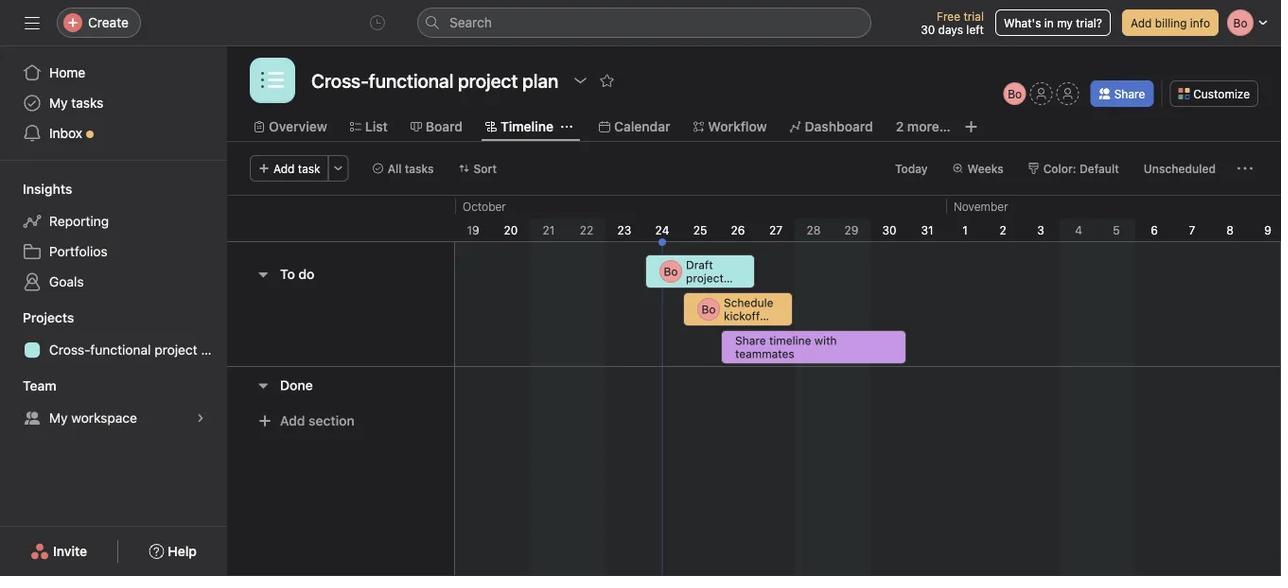 Task type: vqa. For each thing, say whether or not it's contained in the screenshot.
S to the right
no



Task type: locate. For each thing, give the bounding box(es) containing it.
0 horizontal spatial tasks
[[71, 95, 103, 111]]

do
[[298, 266, 315, 282]]

my inside 'teams' 'element'
[[49, 410, 68, 426]]

0 vertical spatial share
[[1114, 87, 1145, 100]]

share up default on the right
[[1114, 87, 1145, 100]]

board link
[[411, 116, 463, 137]]

add
[[1131, 16, 1152, 29], [273, 162, 295, 175], [280, 413, 305, 429]]

tab actions image
[[561, 121, 572, 132]]

1 horizontal spatial 2
[[1000, 223, 1006, 237]]

reporting
[[49, 213, 109, 229]]

dashboard link
[[790, 116, 873, 137]]

tasks for my tasks
[[71, 95, 103, 111]]

1 vertical spatial 30
[[882, 223, 897, 237]]

1 horizontal spatial project
[[686, 272, 724, 285]]

home link
[[11, 58, 216, 88]]

22
[[580, 223, 594, 237]]

1 horizontal spatial 30
[[921, 23, 935, 36]]

2 inside popup button
[[896, 119, 904, 134]]

2 horizontal spatial bo
[[1008, 87, 1022, 100]]

1 horizontal spatial tasks
[[405, 162, 434, 175]]

30 left days
[[921, 23, 935, 36]]

0 vertical spatial my
[[49, 95, 68, 111]]

unscheduled
[[1144, 162, 1216, 175]]

1 horizontal spatial bo
[[702, 303, 716, 316]]

board
[[426, 119, 463, 134]]

1 vertical spatial bo
[[664, 265, 678, 278]]

0 vertical spatial add
[[1131, 16, 1152, 29]]

show options image
[[573, 73, 588, 88]]

my for my workspace
[[49, 410, 68, 426]]

1 vertical spatial project
[[155, 342, 197, 358]]

add section
[[280, 413, 355, 429]]

all tasks button
[[364, 155, 442, 182]]

add for add billing info
[[1131, 16, 1152, 29]]

inbox
[[49, 125, 82, 141]]

0 horizontal spatial 30
[[882, 223, 897, 237]]

search button
[[417, 8, 872, 38]]

project left plan
[[155, 342, 197, 358]]

add task button
[[250, 155, 329, 182]]

bo
[[1008, 87, 1022, 100], [664, 265, 678, 278], [702, 303, 716, 316]]

bo down 'what's'
[[1008, 87, 1022, 100]]

bo button
[[1004, 82, 1026, 105]]

list image
[[261, 69, 284, 92]]

0 horizontal spatial bo
[[664, 265, 678, 278]]

add left billing
[[1131, 16, 1152, 29]]

home
[[49, 65, 85, 80]]

october
[[463, 200, 506, 213]]

projects button
[[0, 308, 74, 327]]

cross-functional project plan
[[49, 342, 227, 358]]

1 vertical spatial tasks
[[405, 162, 434, 175]]

2 vertical spatial add
[[280, 413, 305, 429]]

2 my from the top
[[49, 410, 68, 426]]

bo inside button
[[1008, 87, 1022, 100]]

collapse task list for the section done image
[[255, 378, 271, 393]]

bo left draft
[[664, 265, 678, 278]]

trial
[[964, 9, 984, 23]]

teams element
[[0, 369, 227, 437]]

share
[[1114, 87, 1145, 100], [735, 334, 766, 347]]

goals link
[[11, 267, 216, 297]]

7
[[1189, 223, 1196, 237]]

1 vertical spatial 2
[[1000, 223, 1006, 237]]

share inside 'button'
[[1114, 87, 1145, 100]]

all tasks
[[388, 162, 434, 175]]

bo down brief
[[702, 303, 716, 316]]

1 vertical spatial add
[[273, 162, 295, 175]]

to do button
[[280, 257, 315, 291]]

0 vertical spatial 30
[[921, 23, 935, 36]]

workflow
[[708, 119, 767, 134]]

27
[[769, 223, 783, 237]]

draft project brief
[[686, 258, 724, 298]]

share for share timeline with teammates
[[735, 334, 766, 347]]

None text field
[[307, 63, 563, 97]]

2 more…
[[896, 119, 951, 134]]

tasks right all at the left of page
[[405, 162, 434, 175]]

tasks down home
[[71, 95, 103, 111]]

default
[[1080, 162, 1119, 175]]

my tasks link
[[11, 88, 216, 118]]

share down kickoff
[[735, 334, 766, 347]]

1 my from the top
[[49, 95, 68, 111]]

tasks inside dropdown button
[[405, 162, 434, 175]]

collapse task list for the section to do image
[[255, 267, 271, 282]]

billing
[[1155, 16, 1187, 29]]

30 right 29
[[882, 223, 897, 237]]

0 vertical spatial bo
[[1008, 87, 1022, 100]]

my inside global element
[[49, 95, 68, 111]]

customize
[[1194, 87, 1250, 100]]

0 horizontal spatial share
[[735, 334, 766, 347]]

my down team
[[49, 410, 68, 426]]

history image
[[370, 15, 385, 30]]

add tab image
[[964, 119, 979, 134]]

add task
[[273, 162, 320, 175]]

november
[[954, 200, 1008, 213]]

0 vertical spatial 2
[[896, 119, 904, 134]]

0 horizontal spatial project
[[155, 342, 197, 358]]

add left task
[[273, 162, 295, 175]]

invite button
[[18, 535, 100, 569]]

cross-
[[49, 342, 90, 358]]

color: default button
[[1020, 155, 1128, 182]]

customize button
[[1170, 80, 1259, 107]]

1 vertical spatial my
[[49, 410, 68, 426]]

1 vertical spatial share
[[735, 334, 766, 347]]

schedule
[[724, 296, 774, 309]]

add for add task
[[273, 162, 295, 175]]

0 vertical spatial tasks
[[71, 95, 103, 111]]

all
[[388, 162, 402, 175]]

2 more… button
[[896, 116, 951, 137]]

share for share
[[1114, 87, 1145, 100]]

2 vertical spatial bo
[[702, 303, 716, 316]]

share inside share timeline with teammates
[[735, 334, 766, 347]]

info
[[1190, 16, 1210, 29]]

project down 25
[[686, 272, 724, 285]]

left
[[966, 23, 984, 36]]

add down done button
[[280, 413, 305, 429]]

invite
[[53, 544, 87, 559]]

30
[[921, 23, 935, 36], [882, 223, 897, 237]]

add section button
[[250, 404, 362, 438]]

sort button
[[450, 155, 505, 182]]

2 left more… on the top
[[896, 119, 904, 134]]

my up inbox
[[49, 95, 68, 111]]

my
[[1057, 16, 1073, 29]]

weeks button
[[944, 155, 1012, 182]]

to do
[[280, 266, 315, 282]]

2 down november at the top right of page
[[1000, 223, 1006, 237]]

0 horizontal spatial 2
[[896, 119, 904, 134]]

workspace
[[71, 410, 137, 426]]

see details, my workspace image
[[195, 413, 206, 424]]

20
[[504, 223, 518, 237]]

add billing info button
[[1122, 9, 1219, 36]]

29
[[845, 223, 859, 237]]

timeline
[[769, 334, 811, 347]]

overview link
[[254, 116, 327, 137]]

cross-functional project plan link
[[11, 335, 227, 365]]

tasks inside global element
[[71, 95, 103, 111]]

19
[[467, 223, 479, 237]]

insights button
[[0, 180, 72, 199]]

1 horizontal spatial share
[[1114, 87, 1145, 100]]



Task type: describe. For each thing, give the bounding box(es) containing it.
insights element
[[0, 172, 227, 301]]

add to starred image
[[599, 73, 614, 88]]

bo for draft project brief
[[664, 265, 678, 278]]

what's
[[1004, 16, 1041, 29]]

create
[[88, 15, 129, 30]]

global element
[[0, 46, 227, 160]]

timeline link
[[485, 116, 554, 137]]

23
[[618, 223, 632, 237]]

list link
[[350, 116, 388, 137]]

2 for 2 more…
[[896, 119, 904, 134]]

list
[[365, 119, 388, 134]]

0 vertical spatial project
[[686, 272, 724, 285]]

meeting
[[724, 323, 767, 336]]

my workspace link
[[11, 403, 216, 433]]

what's in my trial?
[[1004, 16, 1102, 29]]

9
[[1264, 223, 1272, 237]]

create button
[[57, 8, 141, 38]]

tasks for all tasks
[[405, 162, 434, 175]]

help
[[168, 544, 197, 559]]

26
[[731, 223, 745, 237]]

calendar link
[[599, 116, 670, 137]]

brief
[[686, 285, 711, 298]]

to
[[280, 266, 295, 282]]

inbox link
[[11, 118, 216, 149]]

my for my tasks
[[49, 95, 68, 111]]

done
[[280, 378, 313, 393]]

5
[[1113, 223, 1120, 237]]

share button
[[1091, 80, 1154, 107]]

help button
[[137, 535, 209, 569]]

30 inside free trial 30 days left
[[921, 23, 935, 36]]

unscheduled button
[[1135, 155, 1224, 182]]

bo for schedule kickoff meeting
[[702, 303, 716, 316]]

functional
[[90, 342, 151, 358]]

my tasks
[[49, 95, 103, 111]]

trial?
[[1076, 16, 1102, 29]]

share timeline with teammates
[[735, 334, 837, 361]]

dashboard
[[805, 119, 873, 134]]

free
[[937, 9, 960, 23]]

3
[[1037, 223, 1044, 237]]

28
[[807, 223, 821, 237]]

done button
[[280, 369, 313, 403]]

calendar
[[614, 119, 670, 134]]

kickoff
[[724, 309, 760, 323]]

task
[[298, 162, 320, 175]]

portfolios link
[[11, 237, 216, 267]]

projects element
[[0, 301, 227, 369]]

teammates
[[735, 347, 795, 361]]

6
[[1151, 223, 1158, 237]]

what's in my trial? button
[[995, 9, 1111, 36]]

weeks
[[968, 162, 1004, 175]]

schedule kickoff meeting
[[724, 296, 774, 336]]

draft
[[686, 258, 713, 272]]

hide sidebar image
[[25, 15, 40, 30]]

search list box
[[417, 8, 872, 38]]

plan
[[201, 342, 227, 358]]

my workspace
[[49, 410, 137, 426]]

days
[[938, 23, 963, 36]]

24
[[655, 223, 669, 237]]

sort
[[474, 162, 497, 175]]

add for add section
[[280, 413, 305, 429]]

more actions image
[[333, 163, 344, 174]]

in
[[1045, 16, 1054, 29]]

1
[[963, 223, 968, 237]]

color:
[[1043, 162, 1077, 175]]

with
[[815, 334, 837, 347]]

reporting link
[[11, 206, 216, 237]]

add billing info
[[1131, 16, 1210, 29]]

color: default
[[1043, 162, 1119, 175]]

portfolios
[[49, 244, 108, 259]]

section
[[309, 413, 355, 429]]

team
[[23, 378, 56, 394]]

team button
[[0, 377, 56, 396]]

free trial 30 days left
[[921, 9, 984, 36]]

more actions image
[[1238, 161, 1253, 176]]

more…
[[907, 119, 951, 134]]

goals
[[49, 274, 84, 290]]

projects
[[23, 310, 74, 326]]

2 for 2
[[1000, 223, 1006, 237]]

timeline
[[501, 119, 554, 134]]

overview
[[269, 119, 327, 134]]



